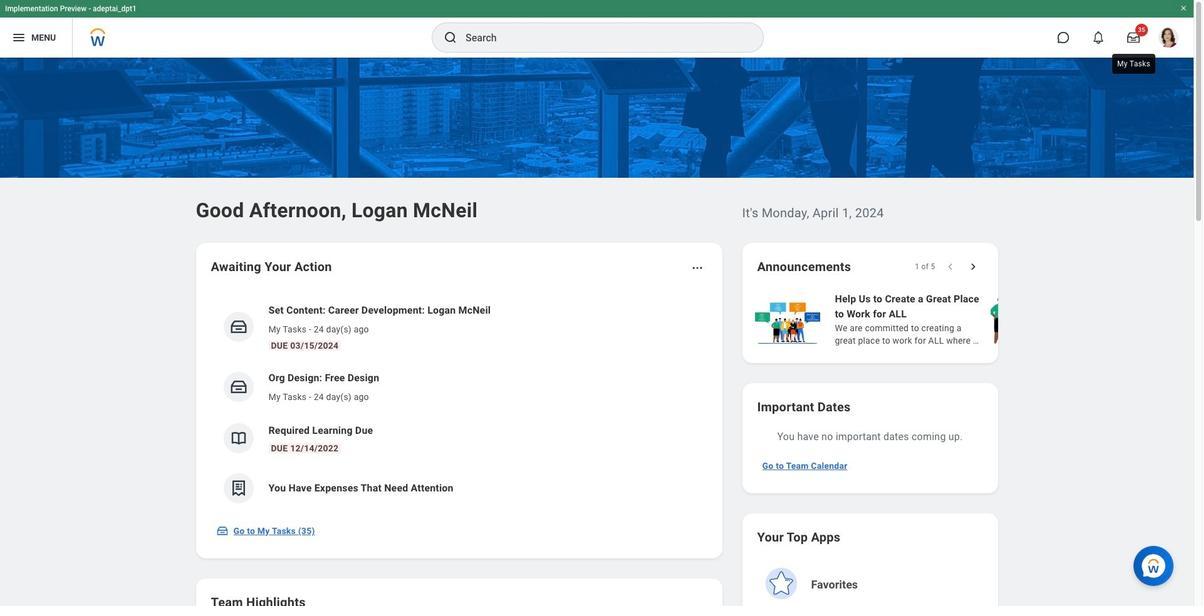 Task type: describe. For each thing, give the bounding box(es) containing it.
1 horizontal spatial list
[[753, 291, 1204, 349]]

Search Workday  search field
[[466, 24, 738, 51]]

inbox image
[[229, 318, 248, 337]]

dashboard expenses image
[[229, 480, 248, 498]]

inbox large image
[[1128, 31, 1141, 44]]

notifications large image
[[1093, 31, 1105, 44]]

book open image
[[229, 430, 248, 448]]

search image
[[443, 30, 458, 45]]

chevron left small image
[[945, 261, 957, 273]]

0 vertical spatial inbox image
[[229, 378, 248, 397]]

chevron right small image
[[967, 261, 980, 273]]

0 horizontal spatial list
[[211, 293, 708, 514]]

justify image
[[11, 30, 26, 45]]



Task type: locate. For each thing, give the bounding box(es) containing it.
list
[[753, 291, 1204, 349], [211, 293, 708, 514]]

main content
[[0, 58, 1204, 607]]

0 horizontal spatial inbox image
[[216, 525, 229, 538]]

close environment banner image
[[1181, 4, 1188, 12]]

tooltip
[[1110, 51, 1159, 76]]

1 horizontal spatial inbox image
[[229, 378, 248, 397]]

status
[[916, 262, 936, 272]]

related actions image
[[691, 262, 704, 275]]

inbox image
[[229, 378, 248, 397], [216, 525, 229, 538]]

banner
[[0, 0, 1194, 58]]

profile logan mcneil image
[[1159, 28, 1179, 50]]

1 vertical spatial inbox image
[[216, 525, 229, 538]]



Task type: vqa. For each thing, say whether or not it's contained in the screenshot.
the right inbox icon
yes



